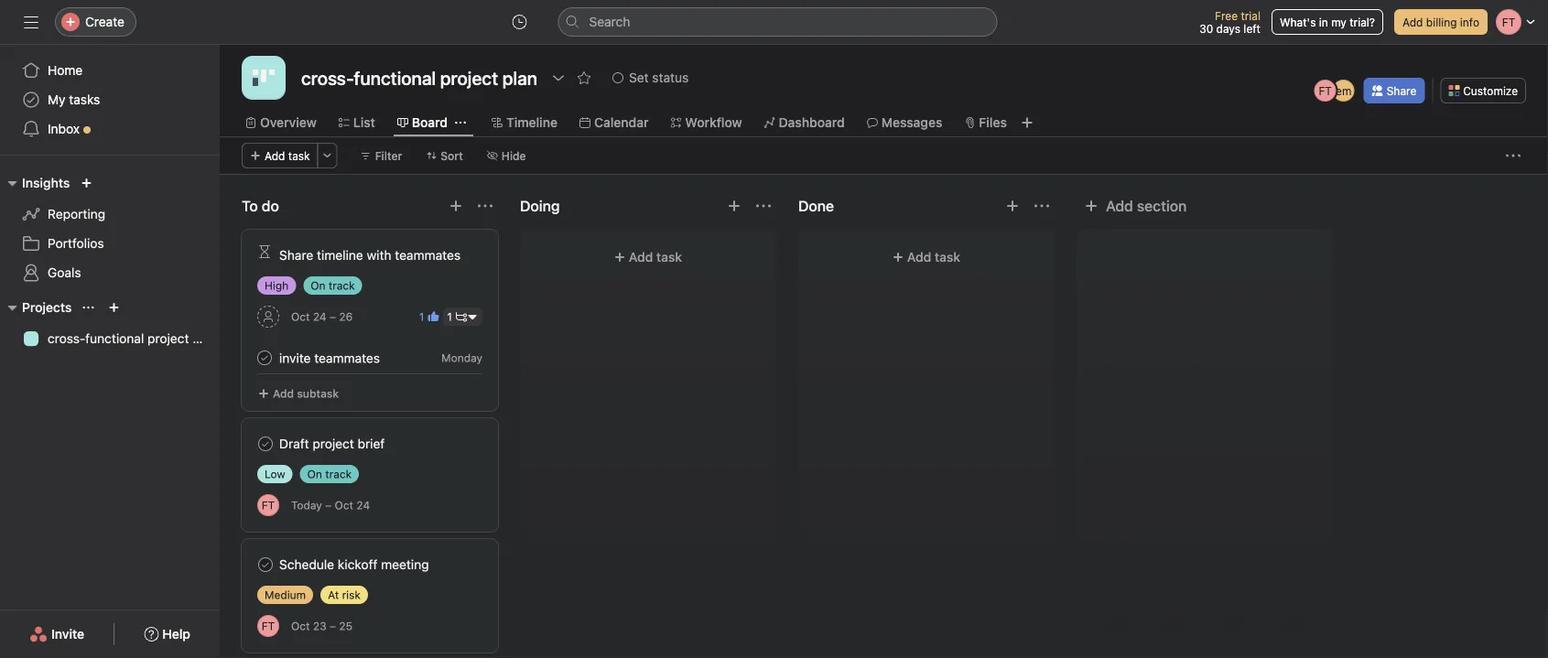 Task type: locate. For each thing, give the bounding box(es) containing it.
2 more section actions image from the left
[[1035, 199, 1049, 213]]

inbox link
[[11, 114, 209, 144]]

1 vertical spatial on
[[307, 468, 322, 481]]

– for kickoff
[[330, 620, 336, 633]]

1 horizontal spatial project
[[313, 436, 354, 451]]

goals link
[[11, 258, 209, 287]]

project left brief
[[313, 436, 354, 451]]

add task image for done
[[1005, 199, 1020, 213]]

completed image
[[254, 347, 276, 369], [255, 433, 277, 455]]

add task image left done
[[727, 199, 742, 213]]

– right 'today'
[[325, 499, 332, 512]]

add for add task button for done
[[907, 250, 931, 265]]

1 vertical spatial project
[[313, 436, 354, 451]]

completed image
[[255, 554, 277, 576]]

dashboard link
[[764, 113, 845, 133]]

cross-functional project plan link
[[11, 324, 218, 353]]

None text field
[[297, 61, 542, 94]]

ft button
[[257, 494, 279, 516], [257, 615, 279, 637]]

24 right 'today'
[[357, 499, 370, 512]]

share for share
[[1387, 84, 1417, 97]]

2 ft button from the top
[[257, 615, 279, 637]]

task for done
[[935, 250, 961, 265]]

23
[[313, 620, 326, 633]]

1 horizontal spatial more section actions image
[[1035, 199, 1049, 213]]

on track down timeline
[[311, 279, 355, 292]]

0 vertical spatial oct
[[291, 310, 310, 323]]

ft down 'low'
[[262, 499, 275, 512]]

add for add task button related to doing
[[629, 250, 653, 265]]

trial
[[1241, 9, 1261, 22]]

sort
[[441, 149, 463, 162]]

more section actions image for done
[[1035, 199, 1049, 213]]

teammates down 26
[[314, 350, 380, 366]]

invite button
[[17, 618, 96, 651]]

insights element
[[0, 167, 220, 291]]

2 vertical spatial ft
[[262, 620, 275, 633]]

add
[[1403, 16, 1423, 28], [265, 149, 285, 162], [1106, 197, 1133, 215], [629, 250, 653, 265], [907, 250, 931, 265], [273, 387, 294, 400]]

portfolios
[[48, 236, 104, 251]]

ft
[[1319, 84, 1332, 97], [262, 499, 275, 512], [262, 620, 275, 633]]

messages
[[881, 115, 943, 130]]

share for share timeline with teammates
[[279, 248, 313, 263]]

oct up invite
[[291, 310, 310, 323]]

track down timeline
[[329, 279, 355, 292]]

status
[[652, 70, 689, 85]]

0 vertical spatial 24
[[313, 310, 327, 323]]

on up oct 24 – 26
[[311, 279, 326, 292]]

add task image for doing
[[727, 199, 742, 213]]

add task image down add tab image
[[1005, 199, 1020, 213]]

2 add task image from the left
[[727, 199, 742, 213]]

2 vertical spatial oct
[[291, 620, 310, 633]]

add inside button
[[1106, 197, 1133, 215]]

project left 'plan'
[[147, 331, 189, 346]]

section
[[1137, 197, 1187, 215]]

more section actions image for doing
[[756, 199, 771, 213]]

customize button
[[1440, 78, 1526, 103]]

1 more section actions image from the left
[[756, 199, 771, 213]]

with
[[367, 248, 391, 263]]

3 add task image from the left
[[1005, 199, 1020, 213]]

0 horizontal spatial share
[[279, 248, 313, 263]]

1 horizontal spatial 24
[[357, 499, 370, 512]]

free
[[1215, 9, 1238, 22]]

0 horizontal spatial teammates
[[314, 350, 380, 366]]

– left 25
[[330, 620, 336, 633]]

completed checkbox up medium
[[255, 554, 277, 576]]

26
[[339, 310, 353, 323]]

0 horizontal spatial add task image
[[449, 199, 463, 213]]

files link
[[964, 113, 1007, 133]]

add task image for to do
[[449, 199, 463, 213]]

share inside button
[[1387, 84, 1417, 97]]

1 horizontal spatial add task
[[629, 250, 682, 265]]

2 horizontal spatial add task button
[[809, 241, 1044, 274]]

more section actions image
[[756, 199, 771, 213], [1035, 199, 1049, 213]]

ft button down medium
[[257, 615, 279, 637]]

1 vertical spatial oct
[[335, 499, 353, 512]]

low
[[265, 468, 285, 481]]

calendar
[[594, 115, 649, 130]]

show options image
[[551, 71, 566, 85]]

2 horizontal spatial task
[[935, 250, 961, 265]]

1 right 26
[[419, 310, 424, 323]]

1 vertical spatial 24
[[357, 499, 370, 512]]

set status button
[[604, 65, 697, 91]]

share right em
[[1387, 84, 1417, 97]]

– left 26
[[330, 310, 336, 323]]

add task
[[265, 149, 310, 162], [629, 250, 682, 265], [907, 250, 961, 265]]

0 vertical spatial ft
[[1319, 84, 1332, 97]]

0 horizontal spatial add task
[[265, 149, 310, 162]]

1 horizontal spatial 1
[[447, 310, 452, 323]]

ft button down 'low'
[[257, 494, 279, 516]]

em
[[1336, 84, 1352, 97]]

ft left em
[[1319, 84, 1332, 97]]

0 horizontal spatial 1
[[419, 310, 424, 323]]

messages link
[[867, 113, 943, 133]]

oct for schedule
[[291, 620, 310, 633]]

days
[[1216, 22, 1241, 35]]

2 vertical spatial –
[[330, 620, 336, 633]]

0 vertical spatial project
[[147, 331, 189, 346]]

completed checkbox for draft project brief
[[255, 433, 277, 455]]

add inside 'button'
[[273, 387, 294, 400]]

track for project
[[325, 468, 352, 481]]

at
[[328, 589, 339, 602]]

0 vertical spatial ft button
[[257, 494, 279, 516]]

2 1 from the left
[[447, 310, 452, 323]]

new image
[[81, 178, 92, 189]]

home link
[[11, 56, 209, 85]]

oct right 'today'
[[335, 499, 353, 512]]

1 vertical spatial completed image
[[255, 433, 277, 455]]

hide sidebar image
[[24, 15, 38, 29]]

trial?
[[1350, 16, 1375, 28]]

completed image left invite
[[254, 347, 276, 369]]

on up 'today'
[[307, 468, 322, 481]]

1 horizontal spatial share
[[1387, 84, 1417, 97]]

brief
[[358, 436, 385, 451]]

1 up monday
[[447, 310, 452, 323]]

1 vertical spatial –
[[325, 499, 332, 512]]

functional
[[85, 331, 144, 346]]

monday
[[441, 352, 483, 364]]

0 vertical spatial –
[[330, 310, 336, 323]]

0 vertical spatial on track
[[311, 279, 355, 292]]

ft button for schedule kickoff meeting
[[257, 615, 279, 637]]

create
[[85, 14, 124, 29]]

1 horizontal spatial add task image
[[727, 199, 742, 213]]

portfolios link
[[11, 229, 209, 258]]

completed image left draft at bottom
[[255, 433, 277, 455]]

on
[[311, 279, 326, 292], [307, 468, 322, 481]]

on track down draft project brief
[[307, 468, 352, 481]]

more actions image
[[1506, 148, 1521, 163]]

share timeline with teammates
[[279, 248, 461, 263]]

add for add task button to the left
[[265, 149, 285, 162]]

1 button
[[416, 308, 443, 326], [443, 308, 483, 326]]

2 completed checkbox from the top
[[255, 554, 277, 576]]

on track
[[311, 279, 355, 292], [307, 468, 352, 481]]

1 completed checkbox from the top
[[255, 433, 277, 455]]

1 add task image from the left
[[449, 199, 463, 213]]

1 vertical spatial teammates
[[314, 350, 380, 366]]

24 left 26
[[313, 310, 327, 323]]

doing
[[520, 197, 560, 215]]

on track for timeline
[[311, 279, 355, 292]]

1 horizontal spatial task
[[656, 250, 682, 265]]

2 horizontal spatial add task image
[[1005, 199, 1020, 213]]

add tab image
[[1020, 115, 1035, 130]]

1 vertical spatial track
[[325, 468, 352, 481]]

completed checkbox left draft at bottom
[[255, 433, 277, 455]]

1 vertical spatial ft button
[[257, 615, 279, 637]]

0 vertical spatial on
[[311, 279, 326, 292]]

today – oct 24
[[291, 499, 370, 512]]

1 vertical spatial completed checkbox
[[255, 554, 277, 576]]

schedule kickoff meeting
[[279, 557, 429, 572]]

track for timeline
[[329, 279, 355, 292]]

teammates right 'with'
[[395, 248, 461, 263]]

projects button
[[0, 297, 72, 319]]

search list box
[[558, 7, 998, 37]]

teammates
[[395, 248, 461, 263], [314, 350, 380, 366]]

inbox
[[48, 121, 80, 136]]

1 vertical spatial share
[[279, 248, 313, 263]]

customize
[[1463, 84, 1518, 97]]

ft down medium
[[262, 620, 275, 633]]

on track for project
[[307, 468, 352, 481]]

0 vertical spatial share
[[1387, 84, 1417, 97]]

1 ft button from the top
[[257, 494, 279, 516]]

search
[[589, 14, 630, 29]]

medium
[[265, 589, 306, 602]]

hide
[[502, 149, 526, 162]]

add task for done
[[907, 250, 961, 265]]

track down draft project brief
[[325, 468, 352, 481]]

my
[[48, 92, 66, 107]]

1 vertical spatial on track
[[307, 468, 352, 481]]

share right "dependencies" image
[[279, 248, 313, 263]]

monday button
[[441, 352, 483, 364]]

oct left 23
[[291, 620, 310, 633]]

0 vertical spatial teammates
[[395, 248, 461, 263]]

add task image left more section actions icon
[[449, 199, 463, 213]]

1 horizontal spatial add task button
[[531, 241, 765, 274]]

filter
[[375, 149, 402, 162]]

0 horizontal spatial more section actions image
[[756, 199, 771, 213]]

0 vertical spatial completed checkbox
[[255, 433, 277, 455]]

1 vertical spatial ft
[[262, 499, 275, 512]]

Completed checkbox
[[255, 433, 277, 455], [255, 554, 277, 576]]

add task image
[[449, 199, 463, 213], [727, 199, 742, 213], [1005, 199, 1020, 213]]

0 vertical spatial track
[[329, 279, 355, 292]]

0 horizontal spatial project
[[147, 331, 189, 346]]

today
[[291, 499, 322, 512]]

on for timeline
[[311, 279, 326, 292]]

2 horizontal spatial add task
[[907, 250, 961, 265]]

task
[[288, 149, 310, 162], [656, 250, 682, 265], [935, 250, 961, 265]]



Task type: vqa. For each thing, say whether or not it's contained in the screenshot.
What's
yes



Task type: describe. For each thing, give the bounding box(es) containing it.
insights
[[22, 175, 70, 190]]

dependencies image
[[257, 244, 272, 259]]

projects element
[[0, 291, 220, 357]]

dashboard
[[779, 115, 845, 130]]

– for timeline
[[330, 310, 336, 323]]

tab actions image
[[455, 117, 466, 128]]

draft
[[279, 436, 309, 451]]

board image
[[253, 67, 275, 89]]

add subtask
[[273, 387, 339, 400]]

board
[[412, 115, 448, 130]]

share button
[[1364, 78, 1425, 103]]

create button
[[55, 7, 136, 37]]

on for project
[[307, 468, 322, 481]]

in
[[1319, 16, 1328, 28]]

add task button for done
[[809, 241, 1044, 274]]

draft project brief
[[279, 436, 385, 451]]

add for add subtask 'button'
[[273, 387, 294, 400]]

info
[[1460, 16, 1480, 28]]

insights button
[[0, 172, 70, 194]]

invite
[[51, 627, 84, 642]]

oct 24 – 26
[[291, 310, 353, 323]]

subtask
[[297, 387, 339, 400]]

plan
[[193, 331, 218, 346]]

task for doing
[[656, 250, 682, 265]]

timeline link
[[492, 113, 558, 133]]

Completed checkbox
[[254, 347, 276, 369]]

set
[[629, 70, 649, 85]]

tasks
[[69, 92, 100, 107]]

add task button for doing
[[531, 241, 765, 274]]

my
[[1331, 16, 1347, 28]]

files
[[979, 115, 1007, 130]]

0 horizontal spatial 24
[[313, 310, 327, 323]]

add billing info button
[[1394, 9, 1488, 35]]

oct for share
[[291, 310, 310, 323]]

add inside "button"
[[1403, 16, 1423, 28]]

timeline
[[317, 248, 363, 263]]

more actions image
[[322, 150, 333, 161]]

projects
[[22, 300, 72, 315]]

done
[[798, 197, 834, 215]]

add to starred image
[[577, 71, 592, 85]]

kickoff
[[338, 557, 378, 572]]

25
[[339, 620, 353, 633]]

home
[[48, 63, 83, 78]]

show options, current sort, top image
[[83, 302, 94, 313]]

high
[[265, 279, 289, 292]]

add section
[[1106, 197, 1187, 215]]

0 vertical spatial completed image
[[254, 347, 276, 369]]

2 1 button from the left
[[443, 308, 483, 326]]

sort button
[[418, 143, 471, 168]]

reporting link
[[11, 200, 209, 229]]

add billing info
[[1403, 16, 1480, 28]]

ft for draft project brief
[[262, 499, 275, 512]]

free trial 30 days left
[[1200, 9, 1261, 35]]

1 horizontal spatial teammates
[[395, 248, 461, 263]]

ft button for draft project brief
[[257, 494, 279, 516]]

help
[[162, 627, 190, 642]]

cross-functional project plan
[[48, 331, 218, 346]]

0 horizontal spatial task
[[288, 149, 310, 162]]

0 horizontal spatial add task button
[[242, 143, 318, 168]]

completed checkbox for schedule kickoff meeting
[[255, 554, 277, 576]]

meeting
[[381, 557, 429, 572]]

at risk
[[328, 589, 361, 602]]

add task for doing
[[629, 250, 682, 265]]

30
[[1200, 22, 1213, 35]]

list link
[[339, 113, 375, 133]]

new project or portfolio image
[[108, 302, 119, 313]]

left
[[1244, 22, 1261, 35]]

overview link
[[245, 113, 317, 133]]

what's in my trial?
[[1280, 16, 1375, 28]]

oct 23 – 25
[[291, 620, 353, 633]]

hide button
[[479, 143, 534, 168]]

help button
[[132, 618, 202, 651]]

reporting
[[48, 206, 105, 222]]

list
[[353, 115, 375, 130]]

what's
[[1280, 16, 1316, 28]]

search button
[[558, 7, 998, 37]]

my tasks link
[[11, 85, 209, 114]]

timeline
[[506, 115, 558, 130]]

cross-
[[48, 331, 85, 346]]

history image
[[512, 15, 527, 29]]

1 1 from the left
[[419, 310, 424, 323]]

overview
[[260, 115, 317, 130]]

add section button
[[1077, 190, 1194, 222]]

billing
[[1426, 16, 1457, 28]]

ft for schedule kickoff meeting
[[262, 620, 275, 633]]

workflow link
[[671, 113, 742, 133]]

calendar link
[[580, 113, 649, 133]]

workflow
[[685, 115, 742, 130]]

what's in my trial? button
[[1272, 9, 1383, 35]]

add for add section button
[[1106, 197, 1133, 215]]

set status
[[629, 70, 689, 85]]

1 1 button from the left
[[416, 308, 443, 326]]

my tasks
[[48, 92, 100, 107]]

invite teammates
[[279, 350, 380, 366]]

to do
[[242, 197, 279, 215]]

invite
[[279, 350, 311, 366]]

schedule
[[279, 557, 334, 572]]

goals
[[48, 265, 81, 280]]

more section actions image
[[478, 199, 493, 213]]

global element
[[0, 45, 220, 155]]



